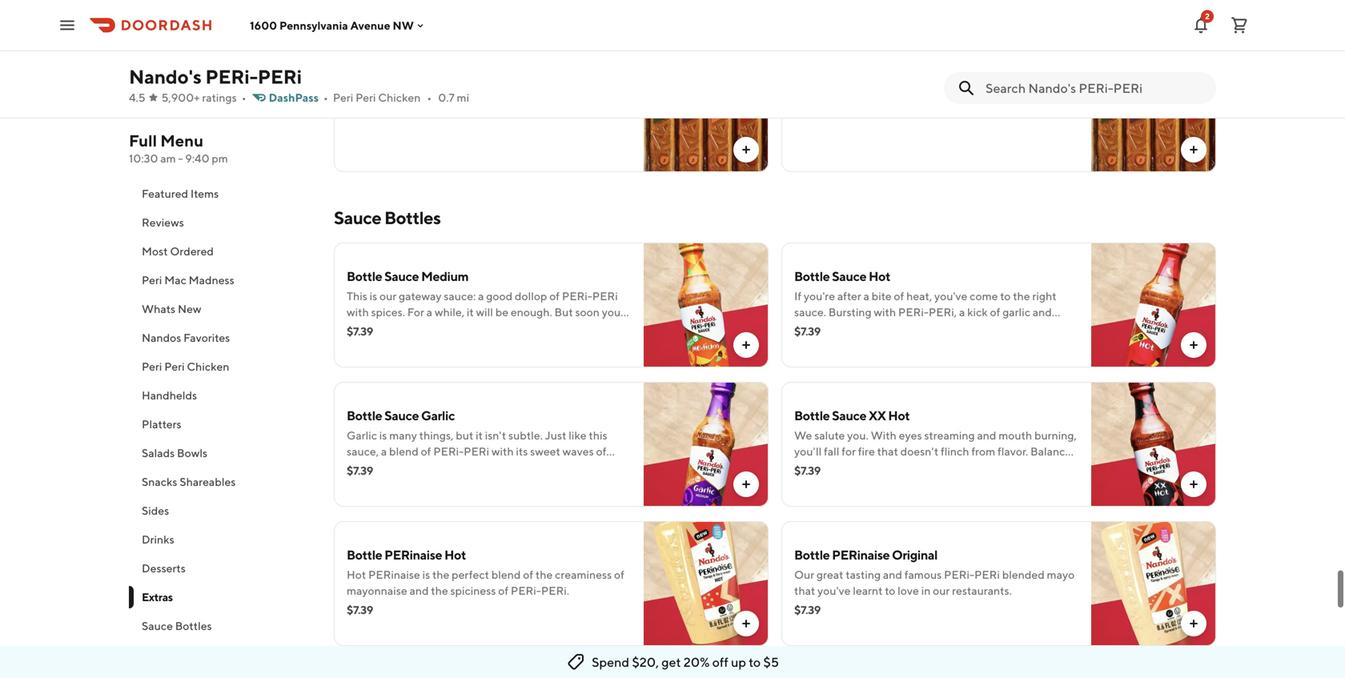 Task type: describe. For each thing, give the bounding box(es) containing it.
$7.39 inside bottle perinaise original our great tasting and famous peri-peri blended mayo that you've learnt to love in our restaurants. $7.39
[[795, 604, 821, 617]]

sauce,
[[347, 445, 379, 458]]

0.7
[[438, 91, 455, 104]]

1600
[[250, 19, 277, 32]]

-
[[178, 152, 183, 165]]

bottle perinaise hot hot perinaise is the perfect blend of the creaminess of mayonnaise and the spiciness of peri-peri. $7.39
[[347, 548, 625, 617]]

snacks shareables button
[[129, 468, 315, 497]]

add item to cart image for bottle sauce garlic
[[740, 478, 753, 491]]

salads bowls button
[[129, 439, 315, 468]]

a left kick
[[960, 306, 966, 319]]

many
[[389, 429, 417, 442]]

be inside bottle sauce medium this is our gateway sauce: a good dollop of peri-peri with spices.  for a while, it will be enough.  but soon you'll want them all.  just go with it.
[[496, 306, 509, 319]]

later.
[[522, 477, 547, 490]]

of left the your
[[373, 477, 384, 490]]

spend
[[592, 655, 630, 670]]

mi
[[457, 91, 470, 104]]

1 horizontal spatial sauce bottles
[[334, 207, 441, 228]]

spices,
[[1002, 461, 1036, 474]]

sauce inside button
[[142, 620, 173, 633]]

sweet
[[530, 445, 561, 458]]

back
[[850, 477, 875, 490]]

2 container from the left
[[920, 99, 977, 114]]

bottle for bottle sauce medium
[[347, 269, 382, 284]]

that inside bottle sauce xx hot we salute you.  with eyes streaming and mouth burning, you'll fall for fire that doesn't flinch from flavor.  balanced with peri-peri, lemon, garlic, onion and spices, you will be coming back for more.
[[878, 445, 899, 458]]

it.
[[483, 322, 493, 335]]

of right waves
[[596, 445, 607, 458]]

Item Search search field
[[986, 79, 1204, 97]]

bursting
[[829, 306, 872, 319]]

xx
[[869, 408, 886, 423]]

but
[[555, 306, 573, 319]]

items
[[191, 187, 219, 200]]

favorites
[[184, 331, 230, 344]]

you'll inside bottle sauce medium this is our gateway sauce: a good dollop of peri-peri with spices.  for a while, it will be enough.  but soon you'll want them all.  just go with it.
[[602, 306, 630, 319]]

open menu image
[[58, 16, 77, 35]]

lemon, inside bottle sauce hot if you're after a bite of heat, you've come to the right sauce.  bursting with peri-peri, a kick of garlic and lemon, this is how hardcore peri-peri fans get caught in the heat of the moment.
[[795, 322, 829, 335]]

both
[[347, 477, 371, 490]]

blended
[[1003, 568, 1045, 582]]

we
[[795, 429, 813, 442]]

spend $20, get 20% off up to $5
[[592, 655, 779, 670]]

you'll inside bottle sauce xx hot we salute you.  with eyes streaming and mouth burning, you'll fall for fire that doesn't flinch from flavor.  balanced with peri-peri, lemon, garlic, onion and spices, you will be coming back for more.
[[795, 445, 822, 458]]

bottle perinaise garlic image
[[644, 661, 769, 679]]

extra hot sauce container
[[347, 99, 497, 114]]

the up the garlic
[[1014, 290, 1031, 303]]

just inside bottle sauce medium this is our gateway sauce: a good dollop of peri-peri with spices.  for a while, it will be enough.  but soon you'll want them all.  just go with it.
[[420, 322, 441, 335]]

pm
[[212, 152, 228, 165]]

creaminess
[[555, 568, 612, 582]]

add item to cart image for bottle sauce medium
[[740, 339, 753, 352]]

want
[[347, 322, 372, 335]]

more.
[[893, 477, 922, 490]]

if inside bottle sauce garlic garlic is many things, but it isn't subtle.  just like this sauce, a blend of peri-peri with its sweet waves of garlicky goodness.  if you're on a first date, pour this on both of your plates.  you'll thank us later.
[[442, 461, 450, 474]]

of left creaminess
[[523, 568, 534, 582]]

moment.
[[883, 338, 928, 351]]

peri for peri mac madness
[[142, 274, 162, 287]]

blend inside bottle perinaise hot hot perinaise is the perfect blend of the creaminess of mayonnaise and the spiciness of peri-peri. $7.39
[[492, 568, 521, 582]]

full menu 10:30 am - 9:40 pm
[[129, 131, 228, 165]]

nandos
[[142, 331, 181, 344]]

drinks button
[[129, 526, 315, 554]]

a left first at the left of the page
[[501, 461, 507, 474]]

onion
[[950, 461, 978, 474]]

nandos favorites button
[[129, 324, 315, 352]]

heat,
[[907, 290, 933, 303]]

flinch
[[941, 445, 970, 458]]

bottle sauce xx hot image
[[1092, 382, 1217, 507]]

of inside bottle sauce medium this is our gateway sauce: a good dollop of peri-peri with spices.  for a while, it will be enough.  but soon you'll want them all.  just go with it.
[[550, 290, 560, 303]]

bottle for bottle perinaise hot
[[347, 548, 382, 563]]

the left "heat"
[[806, 338, 823, 351]]

whats new button
[[129, 295, 315, 324]]

of right bite
[[894, 290, 905, 303]]

nando's peri-peri
[[129, 65, 302, 88]]

nando's
[[129, 65, 202, 88]]

and inside bottle perinaise hot hot perinaise is the perfect blend of the creaminess of mayonnaise and the spiciness of peri-peri. $7.39
[[410, 584, 429, 598]]

with left it.
[[459, 322, 481, 335]]

sauce bottles inside button
[[142, 620, 212, 633]]

us
[[508, 477, 520, 490]]

1 on from the left
[[485, 461, 498, 474]]

bottle sauce hot image
[[1092, 243, 1217, 368]]

its
[[516, 445, 528, 458]]

bottle for bottle sauce xx hot
[[795, 408, 830, 423]]

love
[[898, 584, 920, 598]]

bottle for bottle sauce hot
[[795, 269, 830, 284]]

a right for
[[427, 306, 433, 319]]

sauce.
[[795, 306, 827, 319]]

extra extra hot sauce container image
[[1092, 47, 1217, 172]]

mouth
[[999, 429, 1033, 442]]

sauce inside bottle sauce garlic garlic is many things, but it isn't subtle.  just like this sauce, a blend of peri-peri with its sweet waves of garlicky goodness.  if you're on a first date, pour this on both of your plates.  you'll thank us later.
[[385, 408, 419, 423]]

get inside bottle sauce hot if you're after a bite of heat, you've come to the right sauce.  bursting with peri-peri, a kick of garlic and lemon, this is how hardcore peri-peri fans get caught in the heat of the moment.
[[1016, 322, 1033, 335]]

fall
[[824, 445, 840, 458]]

date,
[[531, 461, 557, 474]]

kick
[[968, 306, 988, 319]]

garlicky
[[347, 461, 386, 474]]

desserts
[[142, 562, 186, 575]]

bottle sauce xx hot we salute you.  with eyes streaming and mouth burning, you'll fall for fire that doesn't flinch from flavor.  balanced with peri-peri, lemon, garlic, onion and spices, you will be coming back for more.
[[795, 408, 1079, 490]]

peri inside bottle sauce medium this is our gateway sauce: a good dollop of peri-peri with spices.  for a while, it will be enough.  but soon you'll want them all.  just go with it.
[[593, 290, 618, 303]]

fire
[[859, 445, 875, 458]]

4.5
[[129, 91, 145, 104]]

peri peri chicken button
[[129, 352, 315, 381]]

platters
[[142, 418, 182, 431]]

and up from
[[978, 429, 997, 442]]

mayonnaise
[[347, 584, 407, 598]]

from
[[972, 445, 996, 458]]

hot inside bottle sauce hot if you're after a bite of heat, you've come to the right sauce.  bursting with peri-peri, a kick of garlic and lemon, this is how hardcore peri-peri fans get caught in the heat of the moment.
[[869, 269, 891, 284]]

waves
[[563, 445, 594, 458]]

1600 pennsylvania avenue nw
[[250, 19, 414, 32]]

1 vertical spatial this
[[589, 429, 608, 442]]

a right sauce,
[[381, 445, 387, 458]]

this inside bottle sauce hot if you're after a bite of heat, you've come to the right sauce.  bursting with peri-peri, a kick of garlic and lemon, this is how hardcore peri-peri fans get caught in the heat of the moment.
[[831, 322, 850, 335]]

is inside bottle sauce hot if you're after a bite of heat, you've come to the right sauce.  bursting with peri-peri, a kick of garlic and lemon, this is how hardcore peri-peri fans get caught in the heat of the moment.
[[852, 322, 860, 335]]

$7.39 for bottle sauce garlic
[[347, 464, 373, 477]]

1 vertical spatial garlic
[[347, 429, 377, 442]]

1 • from the left
[[242, 91, 246, 104]]

hot inside bottle sauce xx hot we salute you.  with eyes streaming and mouth burning, you'll fall for fire that doesn't flinch from flavor.  balanced with peri-peri, lemon, garlic, onion and spices, you will be coming back for more.
[[889, 408, 910, 423]]

a left bite
[[864, 290, 870, 303]]

the left spiciness
[[431, 584, 448, 598]]

extra for extra hot sauce container
[[347, 99, 377, 114]]

madness
[[189, 274, 234, 287]]

of up fans
[[991, 306, 1001, 319]]

peri- inside bottle perinaise hot hot perinaise is the perfect blend of the creaminess of mayonnaise and the spiciness of peri-peri. $7.39
[[511, 584, 541, 598]]

3 • from the left
[[427, 91, 432, 104]]

new
[[178, 302, 202, 316]]

perinaise for original
[[832, 548, 890, 563]]

1 vertical spatial get
[[662, 655, 681, 670]]

2 vertical spatial this
[[585, 461, 603, 474]]

you.
[[848, 429, 869, 442]]

bottle sauce garlic garlic is many things, but it isn't subtle.  just like this sauce, a blend of peri-peri with its sweet waves of garlicky goodness.  if you're on a first date, pour this on both of your plates.  you'll thank us later.
[[347, 408, 619, 490]]

spices.
[[371, 306, 405, 319]]

just inside bottle sauce garlic garlic is many things, but it isn't subtle.  just like this sauce, a blend of peri-peri with its sweet waves of garlicky goodness.  if you're on a first date, pour this on both of your plates.  you'll thank us later.
[[545, 429, 567, 442]]

to inside bottle sauce hot if you're after a bite of heat, you've come to the right sauce.  bursting with peri-peri, a kick of garlic and lemon, this is how hardcore peri-peri fans get caught in the heat of the moment.
[[1001, 290, 1011, 303]]

9:40
[[185, 152, 210, 165]]

sauce:
[[444, 290, 476, 303]]

and down from
[[981, 461, 1000, 474]]

most ordered button
[[129, 237, 315, 266]]

sides
[[142, 504, 169, 517]]

bottle sauce medium this is our gateway sauce: a good dollop of peri-peri with spices.  for a while, it will be enough.  but soon you'll want them all.  just go with it.
[[347, 269, 630, 335]]

featured
[[142, 187, 188, 200]]

am
[[160, 152, 176, 165]]

extra extra hot sauce container
[[795, 99, 977, 114]]

in inside bottle sauce hot if you're after a bite of heat, you've come to the right sauce.  bursting with peri-peri, a kick of garlic and lemon, this is how hardcore peri-peri fans get caught in the heat of the moment.
[[795, 338, 804, 351]]

2 • from the left
[[324, 91, 328, 104]]

pour
[[559, 461, 582, 474]]

fans
[[992, 322, 1013, 335]]

your
[[386, 477, 409, 490]]

dashpass
[[269, 91, 319, 104]]

after
[[838, 290, 862, 303]]

sauce bottles button
[[129, 612, 315, 641]]

of right "heat"
[[851, 338, 861, 351]]

whats new
[[142, 302, 202, 316]]

menu
[[160, 131, 204, 150]]

0 vertical spatial bottles
[[385, 207, 441, 228]]

restaurants.
[[953, 584, 1012, 598]]

most
[[142, 245, 168, 258]]

bottle perinaise original image
[[1092, 522, 1217, 646]]



Task type: vqa. For each thing, say whether or not it's contained in the screenshot.
peppermint cookies & cream milkshake image
no



Task type: locate. For each thing, give the bounding box(es) containing it.
0 vertical spatial will
[[476, 306, 493, 319]]

blend
[[389, 445, 419, 458], [492, 568, 521, 582]]

with
[[347, 306, 369, 319], [874, 306, 897, 319], [459, 322, 481, 335], [492, 445, 514, 458], [795, 461, 817, 474]]

1 horizontal spatial if
[[795, 290, 802, 303]]

things,
[[419, 429, 454, 442]]

1 horizontal spatial to
[[885, 584, 896, 598]]

1 add item to cart image from the top
[[1188, 4, 1201, 17]]

• right the ratings on the top of the page
[[242, 91, 246, 104]]

bottle for bottle sauce garlic
[[347, 408, 382, 423]]

1 vertical spatial you'll
[[795, 445, 822, 458]]

0 vertical spatial chicken
[[378, 91, 421, 104]]

is left many
[[380, 429, 387, 442]]

it inside bottle sauce garlic garlic is many things, but it isn't subtle.  just like this sauce, a blend of peri-peri with its sweet waves of garlicky goodness.  if you're on a first date, pour this on both of your plates.  you'll thank us later.
[[476, 429, 483, 442]]

will inside bottle sauce xx hot we salute you.  with eyes streaming and mouth burning, you'll fall for fire that doesn't flinch from flavor.  balanced with peri-peri, lemon, garlic, onion and spices, you will be coming back for more.
[[1060, 461, 1077, 474]]

1 vertical spatial peri,
[[850, 461, 878, 474]]

1 vertical spatial you're
[[452, 461, 483, 474]]

while,
[[435, 306, 465, 319]]

0 vertical spatial get
[[1016, 322, 1033, 335]]

you're inside bottle sauce garlic garlic is many things, but it isn't subtle.  just like this sauce, a blend of peri-peri with its sweet waves of garlicky goodness.  if you're on a first date, pour this on both of your plates.  you'll thank us later.
[[452, 461, 483, 474]]

perinaise for hot
[[385, 548, 442, 563]]

2 vertical spatial to
[[749, 655, 761, 670]]

1 horizontal spatial peri,
[[929, 306, 957, 319]]

desserts button
[[129, 554, 315, 583]]

bottle perinaise original our great tasting and famous peri-peri blended mayo that you've learnt to love in our restaurants. $7.39
[[795, 548, 1075, 617]]

$5
[[764, 655, 779, 670]]

peri mac madness
[[142, 274, 234, 287]]

spiciness
[[451, 584, 496, 598]]

this right like
[[589, 429, 608, 442]]

add item to cart image for bottle sauce xx hot
[[1188, 478, 1201, 491]]

you'll right soon
[[602, 306, 630, 319]]

off
[[713, 655, 729, 670]]

peri- down fall
[[819, 461, 850, 474]]

1 vertical spatial just
[[545, 429, 567, 442]]

perfect
[[452, 568, 489, 582]]

bowls
[[177, 447, 208, 460]]

that down with
[[878, 445, 899, 458]]

of right creaminess
[[614, 568, 625, 582]]

will inside bottle sauce medium this is our gateway sauce: a good dollop of peri-peri with spices.  for a while, it will be enough.  but soon you'll want them all.  just go with it.
[[476, 306, 493, 319]]

you're up sauce.
[[804, 290, 836, 303]]

$7.39 down our
[[795, 604, 821, 617]]

2 horizontal spatial to
[[1001, 290, 1011, 303]]

peri-
[[205, 65, 258, 88], [562, 290, 593, 303], [899, 306, 929, 319], [934, 322, 965, 335], [434, 445, 464, 458], [819, 461, 850, 474], [945, 568, 975, 582], [511, 584, 541, 598]]

mayo
[[1047, 568, 1075, 582]]

blend down many
[[389, 445, 419, 458]]

1 vertical spatial will
[[1060, 461, 1077, 474]]

0 horizontal spatial our
[[380, 290, 397, 303]]

our down famous
[[933, 584, 950, 598]]

with
[[871, 429, 897, 442]]

on
[[485, 461, 498, 474], [606, 461, 619, 474]]

to left love
[[885, 584, 896, 598]]

0 vertical spatial you'll
[[602, 306, 630, 319]]

the
[[1014, 290, 1031, 303], [806, 338, 823, 351], [863, 338, 881, 351], [433, 568, 450, 582], [536, 568, 553, 582], [431, 584, 448, 598]]

1 vertical spatial our
[[933, 584, 950, 598]]

with inside bottle sauce garlic garlic is many things, but it isn't subtle.  just like this sauce, a blend of peri-peri with its sweet waves of garlicky goodness.  if you're on a first date, pour this on both of your plates.  you'll thank us later.
[[492, 445, 514, 458]]

bottle sauce medium image
[[644, 243, 769, 368]]

1 vertical spatial for
[[877, 477, 891, 490]]

is inside bottle sauce medium this is our gateway sauce: a good dollop of peri-peri with spices.  for a while, it will be enough.  but soon you'll want them all.  just go with it.
[[370, 290, 377, 303]]

0 horizontal spatial get
[[662, 655, 681, 670]]

$7.39 left them
[[347, 325, 373, 338]]

is inside bottle perinaise hot hot perinaise is the perfect blend of the creaminess of mayonnaise and the spiciness of peri-peri. $7.39
[[423, 568, 430, 582]]

bottle for bottle perinaise original
[[795, 548, 830, 563]]

1 vertical spatial to
[[885, 584, 896, 598]]

bottle up we
[[795, 408, 830, 423]]

0 vertical spatial you're
[[804, 290, 836, 303]]

0 horizontal spatial bottles
[[175, 620, 212, 633]]

lemon,
[[795, 322, 829, 335], [880, 461, 915, 474]]

0 horizontal spatial lemon,
[[795, 322, 829, 335]]

nandos favorites
[[142, 331, 230, 344]]

peri- up restaurants.
[[945, 568, 975, 582]]

0 horizontal spatial will
[[476, 306, 493, 319]]

1 vertical spatial in
[[922, 584, 931, 598]]

0 horizontal spatial on
[[485, 461, 498, 474]]

1 horizontal spatial get
[[1016, 322, 1033, 335]]

bottle up this
[[347, 269, 382, 284]]

hardcore
[[886, 322, 932, 335]]

1 vertical spatial chicken
[[187, 360, 229, 373]]

•
[[242, 91, 246, 104], [324, 91, 328, 104], [427, 91, 432, 104]]

1 vertical spatial that
[[795, 584, 816, 598]]

peri inside bottle sauce hot if you're after a bite of heat, you've come to the right sauce.  bursting with peri-peri, a kick of garlic and lemon, this is how hardcore peri-peri fans get caught in the heat of the moment.
[[965, 322, 990, 335]]

$7.39 for bottle sauce hot
[[795, 325, 821, 338]]

0 horizontal spatial in
[[795, 338, 804, 351]]

garlic,
[[917, 461, 947, 474]]

with inside bottle sauce hot if you're after a bite of heat, you've come to the right sauce.  bursting with peri-peri, a kick of garlic and lemon, this is how hardcore peri-peri fans get caught in the heat of the moment.
[[874, 306, 897, 319]]

0 horizontal spatial peri,
[[850, 461, 878, 474]]

eyes
[[899, 429, 922, 442]]

1 vertical spatial it
[[476, 429, 483, 442]]

and inside bottle perinaise original our great tasting and famous peri-peri blended mayo that you've learnt to love in our restaurants. $7.39
[[883, 568, 903, 582]]

1 horizontal spatial garlic
[[421, 408, 455, 423]]

go
[[444, 322, 457, 335]]

0 vertical spatial lemon,
[[795, 322, 829, 335]]

the left the perfect
[[433, 568, 450, 582]]

you'll down we
[[795, 445, 822, 458]]

0 horizontal spatial it
[[467, 306, 474, 319]]

bite
[[872, 290, 892, 303]]

peri,
[[929, 306, 957, 319], [850, 461, 878, 474]]

2 horizontal spatial extra
[[827, 99, 857, 114]]

0 vertical spatial garlic
[[421, 408, 455, 423]]

plates.
[[411, 477, 444, 490]]

you
[[1038, 461, 1057, 474]]

coming
[[810, 477, 848, 490]]

2 add item to cart image from the top
[[1188, 143, 1201, 156]]

2 extra from the left
[[795, 99, 825, 114]]

1 container from the left
[[440, 99, 497, 114]]

it right but
[[476, 429, 483, 442]]

0 vertical spatial our
[[380, 290, 397, 303]]

our inside bottle perinaise original our great tasting and famous peri-peri blended mayo that you've learnt to love in our restaurants. $7.39
[[933, 584, 950, 598]]

and down right
[[1033, 306, 1052, 319]]

peri- inside bottle sauce garlic garlic is many things, but it isn't subtle.  just like this sauce, a blend of peri-peri with its sweet waves of garlicky goodness.  if you're on a first date, pour this on both of your plates.  you'll thank us later.
[[434, 445, 464, 458]]

perinaise
[[385, 548, 442, 563], [832, 548, 890, 563], [368, 568, 420, 582]]

learnt
[[853, 584, 883, 598]]

0 horizontal spatial be
[[496, 306, 509, 319]]

first
[[509, 461, 529, 474]]

if up you'll
[[442, 461, 450, 474]]

0 horizontal spatial extra
[[347, 99, 377, 114]]

1 vertical spatial sauce bottles
[[142, 620, 212, 633]]

and inside bottle sauce hot if you're after a bite of heat, you've come to the right sauce.  bursting with peri-peri, a kick of garlic and lemon, this is how hardcore peri-peri fans get caught in the heat of the moment.
[[1033, 306, 1052, 319]]

peri- right spiciness
[[511, 584, 541, 598]]

0 vertical spatial in
[[795, 338, 804, 351]]

peri inside peri mac madness button
[[142, 274, 162, 287]]

the down how
[[863, 338, 881, 351]]

peri down but
[[464, 445, 490, 458]]

1 horizontal spatial in
[[922, 584, 931, 598]]

1 horizontal spatial you'll
[[795, 445, 822, 458]]

$7.39 for bottle sauce medium
[[347, 325, 373, 338]]

peri- up soon
[[562, 290, 593, 303]]

drinks
[[142, 533, 174, 546]]

of
[[550, 290, 560, 303], [894, 290, 905, 303], [991, 306, 1001, 319], [851, 338, 861, 351], [421, 445, 431, 458], [596, 445, 607, 458], [373, 477, 384, 490], [523, 568, 534, 582], [614, 568, 625, 582], [498, 584, 509, 598]]

1 vertical spatial be
[[795, 477, 808, 490]]

garlic
[[1003, 306, 1031, 319]]

chicken for peri peri chicken • 0.7 mi
[[378, 91, 421, 104]]

$7.39 inside bottle perinaise hot hot perinaise is the perfect blend of the creaminess of mayonnaise and the spiciness of peri-peri. $7.39
[[347, 604, 373, 617]]

if up sauce.
[[795, 290, 802, 303]]

with up coming
[[795, 461, 817, 474]]

0 horizontal spatial sauce bottles
[[142, 620, 212, 633]]

1 horizontal spatial container
[[920, 99, 977, 114]]

$7.39 down we
[[795, 464, 821, 477]]

3 extra from the left
[[827, 99, 857, 114]]

peri- up the ratings on the top of the page
[[205, 65, 258, 88]]

our inside bottle sauce medium this is our gateway sauce: a good dollop of peri-peri with spices.  for a while, it will be enough.  but soon you'll want them all.  just go with it.
[[380, 290, 397, 303]]

tasting
[[846, 568, 881, 582]]

the up peri.
[[536, 568, 553, 582]]

full
[[129, 131, 157, 150]]

5,900+
[[161, 91, 200, 104]]

bottle inside bottle sauce hot if you're after a bite of heat, you've come to the right sauce.  bursting with peri-peri, a kick of garlic and lemon, this is how hardcore peri-peri fans get caught in the heat of the moment.
[[795, 269, 830, 284]]

0 horizontal spatial if
[[442, 461, 450, 474]]

0 vertical spatial to
[[1001, 290, 1011, 303]]

1 horizontal spatial that
[[878, 445, 899, 458]]

is inside bottle sauce garlic garlic is many things, but it isn't subtle.  just like this sauce, a blend of peri-peri with its sweet waves of garlicky goodness.  if you're on a first date, pour this on both of your plates.  you'll thank us later.
[[380, 429, 387, 442]]

0 horizontal spatial just
[[420, 322, 441, 335]]

salads bowls
[[142, 447, 208, 460]]

add item to cart image
[[1188, 4, 1201, 17], [1188, 143, 1201, 156], [1188, 339, 1201, 352], [1188, 618, 1201, 630]]

peri peri chicken • 0.7 mi
[[333, 91, 470, 104]]

peri, down "heat,"
[[929, 306, 957, 319]]

bottle up our
[[795, 548, 830, 563]]

• right dashpass
[[324, 91, 328, 104]]

you've inside bottle sauce hot if you're after a bite of heat, you've come to the right sauce.  bursting with peri-peri, a kick of garlic and lemon, this is how hardcore peri-peri fans get caught in the heat of the moment.
[[935, 290, 968, 303]]

peri up dashpass
[[258, 65, 302, 88]]

bottle inside bottle sauce garlic garlic is many things, but it isn't subtle.  just like this sauce, a blend of peri-peri with its sweet waves of garlicky goodness.  if you're on a first date, pour this on both of your plates.  you'll thank us later.
[[347, 408, 382, 423]]

balanced
[[1031, 445, 1079, 458]]

0 vertical spatial this
[[831, 322, 850, 335]]

$7.39 down mayonnaise
[[347, 604, 373, 617]]

just up sweet
[[545, 429, 567, 442]]

snacks shareables
[[142, 475, 236, 489]]

peri inside bottle sauce garlic garlic is many things, but it isn't subtle.  just like this sauce, a blend of peri-peri with its sweet waves of garlicky goodness.  if you're on a first date, pour this on both of your plates.  you'll thank us later.
[[464, 445, 490, 458]]

1 vertical spatial blend
[[492, 568, 521, 582]]

caught
[[1035, 322, 1071, 335]]

bottle sauce garlic image
[[644, 382, 769, 507]]

to up the garlic
[[1001, 290, 1011, 303]]

chicken left 0.7
[[378, 91, 421, 104]]

with down bite
[[874, 306, 897, 319]]

0 horizontal spatial chicken
[[187, 360, 229, 373]]

of right spiciness
[[498, 584, 509, 598]]

shareables
[[180, 475, 236, 489]]

peri- inside bottle sauce xx hot we salute you.  with eyes streaming and mouth burning, you'll fall for fire that doesn't flinch from flavor.  balanced with peri-peri, lemon, garlic, onion and spices, you will be coming back for more.
[[819, 461, 850, 474]]

bottle up mayonnaise
[[347, 548, 382, 563]]

1 horizontal spatial extra
[[795, 99, 825, 114]]

will up it.
[[476, 306, 493, 319]]

bottle perinaise hot image
[[644, 522, 769, 646]]

soon
[[576, 306, 600, 319]]

handhelds button
[[129, 381, 315, 410]]

chicken down favorites on the left
[[187, 360, 229, 373]]

and right mayonnaise
[[410, 584, 429, 598]]

of down things,
[[421, 445, 431, 458]]

original
[[892, 548, 938, 563]]

0 vertical spatial be
[[496, 306, 509, 319]]

0 horizontal spatial you've
[[818, 584, 851, 598]]

bottle inside bottle perinaise original our great tasting and famous peri-peri blended mayo that you've learnt to love in our restaurants. $7.39
[[795, 548, 830, 563]]

mac
[[164, 274, 187, 287]]

be down good
[[496, 306, 509, 319]]

lemon, up 'more.'
[[880, 461, 915, 474]]

1600 pennsylvania avenue nw button
[[250, 19, 427, 32]]

1 horizontal spatial for
[[877, 477, 891, 490]]

bottle up sauce,
[[347, 408, 382, 423]]

0 horizontal spatial you're
[[452, 461, 483, 474]]

chicken inside button
[[187, 360, 229, 373]]

0 vertical spatial that
[[878, 445, 899, 458]]

for right the back
[[877, 477, 891, 490]]

sauce inside bottle sauce medium this is our gateway sauce: a good dollop of peri-peri with spices.  for a while, it will be enough.  but soon you'll want them all.  just go with it.
[[385, 269, 419, 284]]

0 horizontal spatial container
[[440, 99, 497, 114]]

0 horizontal spatial blend
[[389, 445, 419, 458]]

sauce inside bottle sauce hot if you're after a bite of heat, you've come to the right sauce.  bursting with peri-peri, a kick of garlic and lemon, this is how hardcore peri-peri fans get caught in the heat of the moment.
[[832, 269, 867, 284]]

with inside bottle sauce xx hot we salute you.  with eyes streaming and mouth burning, you'll fall for fire that doesn't flinch from flavor.  balanced with peri-peri, lemon, garlic, onion and spices, you will be coming back for more.
[[795, 461, 817, 474]]

0 vertical spatial it
[[467, 306, 474, 319]]

featured items
[[142, 187, 219, 200]]

burning,
[[1035, 429, 1077, 442]]

1 horizontal spatial just
[[545, 429, 567, 442]]

with down isn't
[[492, 445, 514, 458]]

you've
[[935, 290, 968, 303], [818, 584, 851, 598]]

is right this
[[370, 290, 377, 303]]

0 vertical spatial blend
[[389, 445, 419, 458]]

peri- inside bottle perinaise original our great tasting and famous peri-peri blended mayo that you've learnt to love in our restaurants. $7.39
[[945, 568, 975, 582]]

peri for peri peri chicken
[[142, 360, 162, 373]]

you've inside bottle perinaise original our great tasting and famous peri-peri blended mayo that you've learnt to love in our restaurants. $7.39
[[818, 584, 851, 598]]

you've up kick
[[935, 290, 968, 303]]

0 vertical spatial for
[[842, 445, 856, 458]]

blend inside bottle sauce garlic garlic is many things, but it isn't subtle.  just like this sauce, a blend of peri-peri with its sweet waves of garlicky goodness.  if you're on a first date, pour this on both of your plates.  you'll thank us later.
[[389, 445, 419, 458]]

2 horizontal spatial •
[[427, 91, 432, 104]]

sides button
[[129, 497, 315, 526]]

extras
[[142, 591, 173, 604]]

is left how
[[852, 322, 860, 335]]

and up love
[[883, 568, 903, 582]]

pennsylvania
[[280, 19, 348, 32]]

peri peri chicken
[[142, 360, 229, 373]]

on right pour in the bottom of the page
[[606, 461, 619, 474]]

enough.
[[511, 306, 553, 319]]

0 vertical spatial you've
[[935, 290, 968, 303]]

1 horizontal spatial be
[[795, 477, 808, 490]]

1 vertical spatial you've
[[818, 584, 851, 598]]

10:30
[[129, 152, 158, 165]]

a left good
[[478, 290, 484, 303]]

peri down kick
[[965, 322, 990, 335]]

1 horizontal spatial •
[[324, 91, 328, 104]]

peri- right hardcore
[[934, 322, 965, 335]]

get down the garlic
[[1016, 322, 1033, 335]]

0 horizontal spatial •
[[242, 91, 246, 104]]

bottles down desserts button
[[175, 620, 212, 633]]

you're up you'll
[[452, 461, 483, 474]]

bottles up medium
[[385, 207, 441, 228]]

$7.39 down sauce.
[[795, 325, 821, 338]]

1 horizontal spatial you've
[[935, 290, 968, 303]]

0 vertical spatial peri,
[[929, 306, 957, 319]]

bottles inside button
[[175, 620, 212, 633]]

0 vertical spatial just
[[420, 322, 441, 335]]

this
[[831, 322, 850, 335], [589, 429, 608, 442], [585, 461, 603, 474]]

peri, inside bottle sauce hot if you're after a bite of heat, you've come to the right sauce.  bursting with peri-peri, a kick of garlic and lemon, this is how hardcore peri-peri fans get caught in the heat of the moment.
[[929, 306, 957, 319]]

of up but
[[550, 290, 560, 303]]

1 horizontal spatial it
[[476, 429, 483, 442]]

you'll
[[602, 306, 630, 319], [795, 445, 822, 458]]

add item to cart image
[[740, 143, 753, 156], [740, 339, 753, 352], [740, 478, 753, 491], [1188, 478, 1201, 491], [740, 618, 753, 630]]

extra hot sauce container image
[[644, 47, 769, 172]]

peri for peri peri chicken • 0.7 mi
[[333, 91, 354, 104]]

just left go at the left of page
[[420, 322, 441, 335]]

for right fall
[[842, 445, 856, 458]]

in down sauce.
[[795, 338, 804, 351]]

bottle inside bottle sauce medium this is our gateway sauce: a good dollop of peri-peri with spices.  for a while, it will be enough.  but soon you'll want them all.  just go with it.
[[347, 269, 382, 284]]

lemon, down sauce.
[[795, 322, 829, 335]]

you'll
[[446, 477, 475, 490]]

peri- up hardcore
[[899, 306, 929, 319]]

hot sauce container image
[[1092, 0, 1217, 33]]

flavor.
[[998, 445, 1029, 458]]

1 horizontal spatial you're
[[804, 290, 836, 303]]

famous
[[905, 568, 942, 582]]

1 horizontal spatial chicken
[[378, 91, 421, 104]]

1 horizontal spatial lemon,
[[880, 461, 915, 474]]

if inside bottle sauce hot if you're after a bite of heat, you've come to the right sauce.  bursting with peri-peri, a kick of garlic and lemon, this is how hardcore peri-peri fans get caught in the heat of the moment.
[[795, 290, 802, 303]]

platters button
[[129, 410, 315, 439]]

in down famous
[[922, 584, 931, 598]]

1 vertical spatial bottles
[[175, 620, 212, 633]]

peri- inside bottle sauce medium this is our gateway sauce: a good dollop of peri-peri with spices.  for a while, it will be enough.  but soon you'll want them all.  just go with it.
[[562, 290, 593, 303]]

lemon, inside bottle sauce xx hot we salute you.  with eyes streaming and mouth burning, you'll fall for fire that doesn't flinch from flavor.  balanced with peri-peri, lemon, garlic, onion and spices, you will be coming back for more.
[[880, 461, 915, 474]]

notification bell image
[[1192, 16, 1211, 35]]

1 horizontal spatial on
[[606, 461, 619, 474]]

0 vertical spatial if
[[795, 290, 802, 303]]

dollop
[[515, 290, 547, 303]]

streaming
[[925, 429, 975, 442]]

1 vertical spatial lemon,
[[880, 461, 915, 474]]

for
[[408, 306, 424, 319]]

bottle inside bottle sauce xx hot we salute you.  with eyes streaming and mouth burning, you'll fall for fire that doesn't flinch from flavor.  balanced with peri-peri, lemon, garlic, onion and spices, you will be coming back for more.
[[795, 408, 830, 423]]

$7.39 for bottle sauce xx hot
[[795, 464, 821, 477]]

our
[[380, 290, 397, 303], [933, 584, 950, 598]]

4 add item to cart image from the top
[[1188, 618, 1201, 630]]

chicken for peri peri chicken
[[187, 360, 229, 373]]

0 horizontal spatial to
[[749, 655, 761, 670]]

extra for extra extra hot sauce container
[[795, 99, 825, 114]]

and
[[1033, 306, 1052, 319], [978, 429, 997, 442], [981, 461, 1000, 474], [883, 568, 903, 582], [410, 584, 429, 598]]

with down this
[[347, 306, 369, 319]]

0 items, open order cart image
[[1230, 16, 1250, 35]]

on up thank at the bottom left
[[485, 461, 498, 474]]

featured items button
[[129, 179, 315, 208]]

will right you
[[1060, 461, 1077, 474]]

that down our
[[795, 584, 816, 598]]

perinaise inside bottle perinaise original our great tasting and famous peri-peri blended mayo that you've learnt to love in our restaurants. $7.39
[[832, 548, 890, 563]]

to inside bottle perinaise original our great tasting and famous peri-peri blended mayo that you've learnt to love in our restaurants. $7.39
[[885, 584, 896, 598]]

thank
[[477, 477, 506, 490]]

1 horizontal spatial will
[[1060, 461, 1077, 474]]

if
[[795, 290, 802, 303], [442, 461, 450, 474]]

reviews
[[142, 216, 184, 229]]

0 horizontal spatial for
[[842, 445, 856, 458]]

you're inside bottle sauce hot if you're after a bite of heat, you've come to the right sauce.  bursting with peri-peri, a kick of garlic and lemon, this is how hardcore peri-peri fans get caught in the heat of the moment.
[[804, 290, 836, 303]]

come
[[970, 290, 999, 303]]

how
[[862, 322, 884, 335]]

blend right the perfect
[[492, 568, 521, 582]]

just
[[420, 322, 441, 335], [545, 429, 567, 442]]

you've down the great
[[818, 584, 851, 598]]

0 horizontal spatial you'll
[[602, 306, 630, 319]]

1 vertical spatial if
[[442, 461, 450, 474]]

1 horizontal spatial our
[[933, 584, 950, 598]]

bottle inside bottle perinaise hot hot perinaise is the perfect blend of the creaminess of mayonnaise and the spiciness of peri-peri. $7.39
[[347, 548, 382, 563]]

it down the sauce:
[[467, 306, 474, 319]]

add item to cart image for bottle perinaise hot
[[740, 618, 753, 630]]

peri inside bottle perinaise original our great tasting and famous peri-peri blended mayo that you've learnt to love in our restaurants. $7.39
[[975, 568, 1000, 582]]

hot
[[379, 99, 401, 114], [859, 99, 881, 114], [869, 269, 891, 284], [889, 408, 910, 423], [445, 548, 466, 563], [347, 568, 366, 582]]

1 horizontal spatial blend
[[492, 568, 521, 582]]

in inside bottle perinaise original our great tasting and famous peri-peri blended mayo that you've learnt to love in our restaurants. $7.39
[[922, 584, 931, 598]]

1 extra from the left
[[347, 99, 377, 114]]

peri
[[333, 91, 354, 104], [356, 91, 376, 104], [142, 274, 162, 287], [142, 360, 162, 373], [164, 360, 185, 373]]

sauce inside bottle sauce xx hot we salute you.  with eyes streaming and mouth burning, you'll fall for fire that doesn't flinch from flavor.  balanced with peri-peri, lemon, garlic, onion and spices, you will be coming back for more.
[[832, 408, 867, 423]]

3 add item to cart image from the top
[[1188, 339, 1201, 352]]

0 horizontal spatial garlic
[[347, 429, 377, 442]]

peri- down things,
[[434, 445, 464, 458]]

be inside bottle sauce xx hot we salute you.  with eyes streaming and mouth burning, you'll fall for fire that doesn't flinch from flavor.  balanced with peri-peri, lemon, garlic, onion and spices, you will be coming back for more.
[[795, 477, 808, 490]]

peri, up the back
[[850, 461, 878, 474]]

0 horizontal spatial that
[[795, 584, 816, 598]]

bottle sauce hot if you're after a bite of heat, you've come to the right sauce.  bursting with peri-peri, a kick of garlic and lemon, this is how hardcore peri-peri fans get caught in the heat of the moment.
[[795, 269, 1071, 351]]

peri.
[[541, 584, 570, 598]]

bottle up sauce.
[[795, 269, 830, 284]]

1 horizontal spatial bottles
[[385, 207, 441, 228]]

garlic up sauce,
[[347, 429, 377, 442]]

that inside bottle perinaise original our great tasting and famous peri-peri blended mayo that you've learnt to love in our restaurants. $7.39
[[795, 584, 816, 598]]

peri up restaurants.
[[975, 568, 1000, 582]]

to right the 'up'
[[749, 655, 761, 670]]

it inside bottle sauce medium this is our gateway sauce: a good dollop of peri-peri with spices.  for a while, it will be enough.  but soon you'll want them all.  just go with it.
[[467, 306, 474, 319]]

$7.39 down sauce,
[[347, 464, 373, 477]]

peri, inside bottle sauce xx hot we salute you.  with eyes streaming and mouth burning, you'll fall for fire that doesn't flinch from flavor.  balanced with peri-peri, lemon, garlic, onion and spices, you will be coming back for more.
[[850, 461, 878, 474]]

0 vertical spatial sauce bottles
[[334, 207, 441, 228]]

2 on from the left
[[606, 461, 619, 474]]



